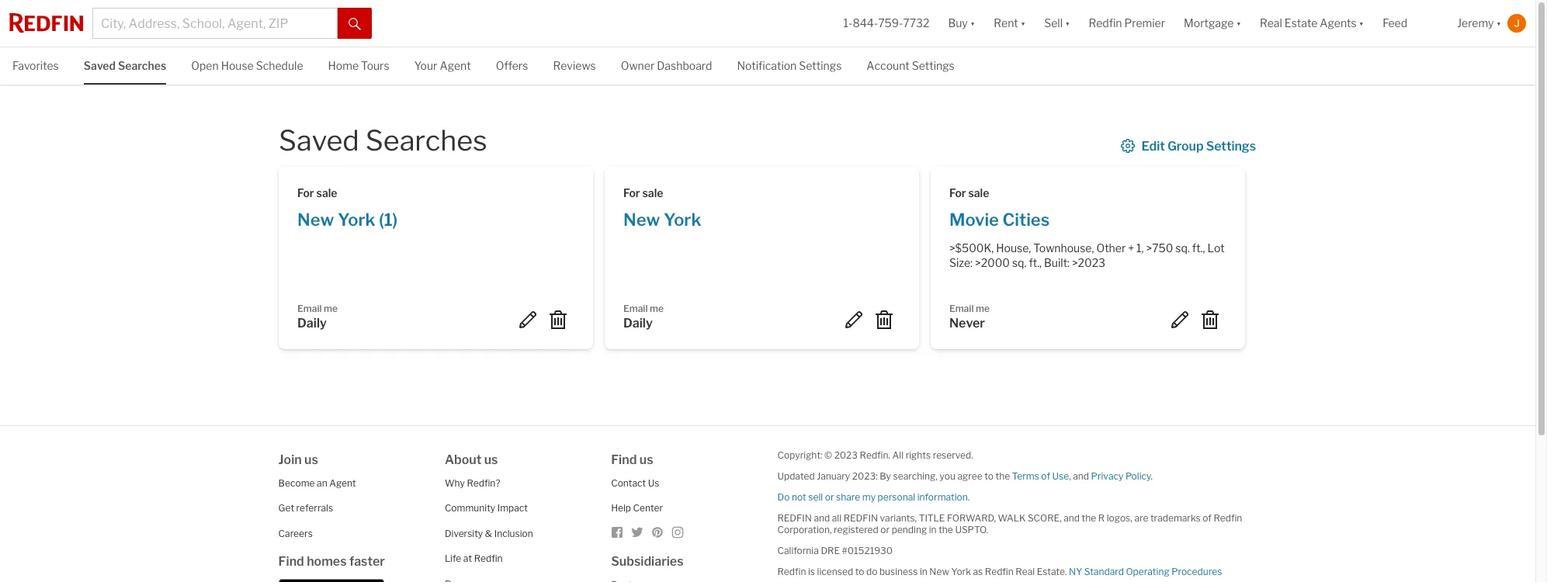 Task type: locate. For each thing, give the bounding box(es) containing it.
in right business
[[920, 566, 928, 577]]

information
[[917, 491, 968, 503]]

real left estate.
[[1016, 566, 1035, 577]]

2 horizontal spatial email
[[949, 302, 974, 314]]

1 vertical spatial saved searches
[[279, 123, 487, 158]]

open
[[191, 59, 219, 72]]

0 horizontal spatial sq.
[[1012, 256, 1027, 270]]

1 horizontal spatial settings
[[912, 59, 955, 72]]

▾ for rent ▾
[[1021, 17, 1026, 30]]

redfin inside redfin and all redfin variants, title forward, walk score, and the r logos, are trademarks of redfin corporation, registered or pending in the uspto.
[[1214, 512, 1242, 524]]

0 horizontal spatial real
[[1016, 566, 1035, 577]]

to left do
[[855, 566, 864, 577]]

0 horizontal spatial find
[[278, 554, 304, 569]]

1 vertical spatial .
[[968, 491, 970, 503]]

▾ inside the real estate agents ▾ link
[[1359, 17, 1364, 30]]

download the redfin app on the apple app store image
[[278, 579, 384, 582]]

real left estate
[[1260, 17, 1282, 30]]

trademarks
[[1150, 512, 1201, 524]]

uspto.
[[955, 524, 988, 535]]

searches down your
[[365, 123, 487, 158]]

1 horizontal spatial for sale
[[623, 186, 663, 199]]

2 horizontal spatial settings
[[1206, 139, 1256, 154]]

0 horizontal spatial of
[[1041, 470, 1050, 482]]

of right trademarks
[[1203, 512, 1212, 524]]

the left terms
[[996, 470, 1010, 482]]

1 horizontal spatial me
[[650, 302, 664, 314]]

settings right account
[[912, 59, 955, 72]]

2 horizontal spatial for sale
[[949, 186, 989, 199]]

find
[[611, 452, 637, 467], [278, 554, 304, 569]]

1 horizontal spatial new
[[623, 209, 660, 230]]

3 for sale from the left
[[949, 186, 989, 199]]

1 vertical spatial of
[[1203, 512, 1212, 524]]

about us
[[445, 452, 498, 467]]

diversity
[[445, 528, 483, 539]]

1 horizontal spatial real
[[1260, 17, 1282, 30]]

1 horizontal spatial in
[[929, 524, 937, 535]]

0 horizontal spatial searches
[[118, 59, 166, 72]]

group
[[1168, 139, 1204, 154]]

settings for notification settings
[[799, 59, 842, 72]]

2 horizontal spatial sale
[[968, 186, 989, 199]]

find down careers
[[278, 554, 304, 569]]

ft., left built:
[[1029, 256, 1042, 270]]

0 vertical spatial real
[[1260, 17, 1282, 30]]

new for new york
[[623, 209, 660, 230]]

1 for sale from the left
[[297, 186, 337, 199]]

sq. down the house,
[[1012, 256, 1027, 270]]

4 ▾ from the left
[[1236, 17, 1241, 30]]

2 email me daily from the left
[[623, 302, 664, 331]]

▾ right 'agents'
[[1359, 17, 1364, 30]]

1 ▾ from the left
[[970, 17, 975, 30]]

saved searches link
[[84, 47, 166, 83]]

or right sell
[[825, 491, 834, 503]]

email for new york (1)
[[297, 302, 322, 314]]

1 email me daily from the left
[[297, 302, 338, 331]]

0 vertical spatial find
[[611, 452, 637, 467]]

6 ▾ from the left
[[1496, 17, 1501, 30]]

0 vertical spatial of
[[1041, 470, 1050, 482]]

an
[[317, 477, 327, 489]]

for for new york
[[623, 186, 640, 199]]

searching,
[[893, 470, 938, 482]]

2 horizontal spatial me
[[976, 302, 990, 314]]

▾ inside buy ▾ dropdown button
[[970, 17, 975, 30]]

do not sell or share my personal information .
[[777, 491, 970, 503]]

agent right your
[[440, 59, 471, 72]]

1-
[[843, 17, 853, 30]]

diversity & inclusion
[[445, 528, 533, 539]]

as
[[973, 566, 983, 577]]

redfin
[[777, 512, 812, 524], [844, 512, 878, 524]]

0 horizontal spatial ft.,
[[1029, 256, 1042, 270]]

2 horizontal spatial the
[[1082, 512, 1096, 524]]

for up movie in the right of the page
[[949, 186, 966, 199]]

sell ▾
[[1044, 17, 1070, 30]]

in inside redfin and all redfin variants, title forward, walk score, and the r logos, are trademarks of redfin corporation, registered or pending in the uspto.
[[929, 524, 937, 535]]

1 horizontal spatial find
[[611, 452, 637, 467]]

california
[[777, 545, 819, 556]]

0 horizontal spatial daily
[[297, 316, 327, 331]]

1 sale from the left
[[316, 186, 337, 199]]

0 vertical spatial sq.
[[1176, 241, 1190, 255]]

#01521930
[[842, 545, 893, 556]]

1 horizontal spatial of
[[1203, 512, 1212, 524]]

sell
[[1044, 17, 1063, 30]]

0 horizontal spatial the
[[939, 524, 953, 535]]

0 horizontal spatial new
[[297, 209, 334, 230]]

us up us
[[639, 452, 653, 467]]

searches inside saved searches link
[[118, 59, 166, 72]]

get referrals
[[278, 502, 333, 514]]

>750
[[1146, 241, 1173, 255]]

redfin instagram image
[[672, 526, 684, 538]]

pending
[[892, 524, 927, 535]]

email
[[297, 302, 322, 314], [623, 302, 648, 314], [949, 302, 974, 314]]

in
[[929, 524, 937, 535], [920, 566, 928, 577]]

edit group settings button
[[1121, 139, 1257, 154]]

sale up new york
[[642, 186, 663, 199]]

find up contact
[[611, 452, 637, 467]]

for up new york
[[623, 186, 640, 199]]

is
[[808, 566, 815, 577]]

0 vertical spatial or
[[825, 491, 834, 503]]

sale up new york (1)
[[316, 186, 337, 199]]

redfin facebook image
[[611, 526, 624, 538]]

1 horizontal spatial sale
[[642, 186, 663, 199]]

&
[[485, 528, 492, 539]]

california dre #01521930
[[777, 545, 893, 556]]

the left r
[[1082, 512, 1096, 524]]

or inside redfin and all redfin variants, title forward, walk score, and the r logos, are trademarks of redfin corporation, registered or pending in the uspto.
[[881, 524, 890, 535]]

subsidiaries
[[611, 554, 684, 569]]

0 horizontal spatial in
[[920, 566, 928, 577]]

reviews link
[[553, 47, 596, 83]]

searches left open
[[118, 59, 166, 72]]

3 for from the left
[[949, 186, 966, 199]]

0 vertical spatial searches
[[118, 59, 166, 72]]

1 horizontal spatial redfin
[[844, 512, 878, 524]]

redfin right trademarks
[[1214, 512, 1242, 524]]

2 redfin from the left
[[844, 512, 878, 524]]

0 horizontal spatial us
[[304, 452, 318, 467]]

1 for from the left
[[297, 186, 314, 199]]

redfin down my
[[844, 512, 878, 524]]

email inside email me never
[[949, 302, 974, 314]]

0 horizontal spatial me
[[324, 302, 338, 314]]

0 vertical spatial agent
[[440, 59, 471, 72]]

buy ▾ button
[[948, 0, 975, 47]]

redfin is licensed to do business in new york as redfin real estate. ny standard operating procedures
[[777, 566, 1222, 577]]

ft., left lot
[[1192, 241, 1205, 255]]

settings
[[799, 59, 842, 72], [912, 59, 955, 72], [1206, 139, 1256, 154]]

0 horizontal spatial for
[[297, 186, 314, 199]]

redfin right as
[[985, 566, 1014, 577]]

1 vertical spatial ft.,
[[1029, 256, 1042, 270]]

3 sale from the left
[[968, 186, 989, 199]]

or left pending
[[881, 524, 890, 535]]

1 me from the left
[[324, 302, 338, 314]]

rent ▾ button
[[994, 0, 1026, 47]]

redfin?
[[467, 477, 500, 489]]

0 horizontal spatial email
[[297, 302, 322, 314]]

contact us
[[611, 477, 659, 489]]

not
[[792, 491, 806, 503]]

premier
[[1125, 17, 1165, 30]]

house
[[221, 59, 254, 72]]

us for find us
[[639, 452, 653, 467]]

sq.
[[1176, 241, 1190, 255], [1012, 256, 1027, 270]]

me for new
[[324, 302, 338, 314]]

life
[[445, 553, 461, 564]]

to right agree
[[985, 470, 994, 482]]

1 horizontal spatial for
[[623, 186, 640, 199]]

▾ right mortgage
[[1236, 17, 1241, 30]]

us up redfin?
[[484, 452, 498, 467]]

0 horizontal spatial sale
[[316, 186, 337, 199]]

1 horizontal spatial to
[[985, 470, 994, 482]]

by
[[880, 470, 891, 482]]

3 ▾ from the left
[[1065, 17, 1070, 30]]

real estate agents ▾ button
[[1251, 0, 1373, 47]]

1 horizontal spatial or
[[881, 524, 890, 535]]

1 vertical spatial agent
[[329, 477, 356, 489]]

▾ inside rent ▾ dropdown button
[[1021, 17, 1026, 30]]

>2023
[[1072, 256, 1105, 270]]

0 horizontal spatial agent
[[329, 477, 356, 489]]

3 me from the left
[[976, 302, 990, 314]]

redfin premier button
[[1079, 0, 1175, 47]]

0 horizontal spatial email me daily
[[297, 302, 338, 331]]

of left use
[[1041, 470, 1050, 482]]

1 vertical spatial searches
[[365, 123, 487, 158]]

use
[[1052, 470, 1069, 482]]

dashboard
[[657, 59, 712, 72]]

careers
[[278, 528, 313, 539]]

0 vertical spatial ft.,
[[1192, 241, 1205, 255]]

terms
[[1012, 470, 1039, 482]]

1 vertical spatial or
[[881, 524, 890, 535]]

me inside email me never
[[976, 302, 990, 314]]

or
[[825, 491, 834, 503], [881, 524, 890, 535]]

for up new york (1)
[[297, 186, 314, 199]]

ny standard operating procedures link
[[1069, 566, 1222, 577]]

2 ▾ from the left
[[1021, 17, 1026, 30]]

1 us from the left
[[304, 452, 318, 467]]

▾ right sell
[[1065, 17, 1070, 30]]

3 us from the left
[[639, 452, 653, 467]]

sale up movie in the right of the page
[[968, 186, 989, 199]]

1 email from the left
[[297, 302, 322, 314]]

1 vertical spatial find
[[278, 554, 304, 569]]

. right the privacy
[[1151, 470, 1153, 482]]

never
[[949, 316, 985, 331]]

us
[[648, 477, 659, 489]]

redfin right at
[[474, 553, 503, 564]]

0 horizontal spatial for sale
[[297, 186, 337, 199]]

5 ▾ from the left
[[1359, 17, 1364, 30]]

0 vertical spatial saved searches
[[84, 59, 166, 72]]

walk
[[998, 512, 1026, 524]]

1 horizontal spatial saved searches
[[279, 123, 487, 158]]

0 vertical spatial in
[[929, 524, 937, 535]]

settings right group
[[1206, 139, 1256, 154]]

▾ for buy ▾
[[970, 17, 975, 30]]

edit
[[1141, 139, 1165, 154]]

agent
[[440, 59, 471, 72], [329, 477, 356, 489]]

community impact button
[[445, 502, 528, 514]]

submit search image
[[349, 18, 361, 30]]

ft.,
[[1192, 241, 1205, 255], [1029, 256, 1042, 270]]

sell ▾ button
[[1035, 0, 1079, 47]]

to
[[985, 470, 994, 482], [855, 566, 864, 577]]

sq. right >750
[[1176, 241, 1190, 255]]

▾ inside sell ▾ dropdown button
[[1065, 17, 1070, 30]]

1 horizontal spatial email me daily
[[623, 302, 664, 331]]

title
[[919, 512, 945, 524]]

new york (1)
[[297, 209, 398, 230]]

the left the uspto.
[[939, 524, 953, 535]]

0 horizontal spatial york
[[338, 209, 375, 230]]

settings right notification
[[799, 59, 842, 72]]

2 for sale from the left
[[623, 186, 663, 199]]

redfin pinterest image
[[651, 526, 664, 538]]

sale for new york
[[642, 186, 663, 199]]

redfin down not
[[777, 512, 812, 524]]

join
[[278, 452, 302, 467]]

for sale up new york (1)
[[297, 186, 337, 199]]

in right pending
[[929, 524, 937, 535]]

2 us from the left
[[484, 452, 498, 467]]

1 horizontal spatial us
[[484, 452, 498, 467]]

2 horizontal spatial for
[[949, 186, 966, 199]]

logos,
[[1107, 512, 1132, 524]]

2 email from the left
[[623, 302, 648, 314]]

1 horizontal spatial .
[[1151, 470, 1153, 482]]

registered
[[834, 524, 879, 535]]

▾ for mortgage ▾
[[1236, 17, 1241, 30]]

1 horizontal spatial searches
[[365, 123, 487, 158]]

2 for from the left
[[623, 186, 640, 199]]

settings inside "link"
[[799, 59, 842, 72]]

1 horizontal spatial the
[[996, 470, 1010, 482]]

us right join
[[304, 452, 318, 467]]

email for movie cities
[[949, 302, 974, 314]]

0 horizontal spatial redfin
[[777, 512, 812, 524]]

for sale
[[297, 186, 337, 199], [623, 186, 663, 199], [949, 186, 989, 199]]

1 horizontal spatial york
[[664, 209, 701, 230]]

1 horizontal spatial daily
[[623, 316, 653, 331]]

inclusion
[[494, 528, 533, 539]]

▾ left user photo
[[1496, 17, 1501, 30]]

email me daily
[[297, 302, 338, 331], [623, 302, 664, 331]]

▾ for jeremy ▾
[[1496, 17, 1501, 30]]

0 horizontal spatial saved searches
[[84, 59, 166, 72]]

account settings
[[867, 59, 955, 72]]

▾ right rent
[[1021, 17, 1026, 30]]

for sale up new york
[[623, 186, 663, 199]]

1 horizontal spatial email
[[623, 302, 648, 314]]

faster
[[349, 554, 385, 569]]

1 vertical spatial to
[[855, 566, 864, 577]]

redfin left "is"
[[777, 566, 806, 577]]

0 vertical spatial saved
[[84, 59, 116, 72]]

▾ inside mortgage ▾ dropdown button
[[1236, 17, 1241, 30]]

mortgage ▾ button
[[1184, 0, 1241, 47]]

▾ right buy
[[970, 17, 975, 30]]

2 sale from the left
[[642, 186, 663, 199]]

1 horizontal spatial saved
[[279, 123, 359, 158]]

0 horizontal spatial to
[[855, 566, 864, 577]]

▾
[[970, 17, 975, 30], [1021, 17, 1026, 30], [1065, 17, 1070, 30], [1236, 17, 1241, 30], [1359, 17, 1364, 30], [1496, 17, 1501, 30]]

townhouse,
[[1033, 241, 1094, 255]]

privacy
[[1091, 470, 1124, 482]]

agent right an
[[329, 477, 356, 489]]

. down agree
[[968, 491, 970, 503]]

your agent
[[414, 59, 471, 72]]

City, Address, School, Agent, ZIP search field
[[92, 8, 338, 39]]

owner
[[621, 59, 655, 72]]

0 horizontal spatial settings
[[799, 59, 842, 72]]

3 email from the left
[[949, 302, 974, 314]]

2 horizontal spatial us
[[639, 452, 653, 467]]

redfin left premier
[[1089, 17, 1122, 30]]

for sale up movie in the right of the page
[[949, 186, 989, 199]]

2 horizontal spatial york
[[951, 566, 971, 577]]

procedures
[[1172, 566, 1222, 577]]

1 horizontal spatial agent
[[440, 59, 471, 72]]

york for new york (1)
[[338, 209, 375, 230]]



Task type: vqa. For each thing, say whether or not it's contained in the screenshot.
. to the right
yes



Task type: describe. For each thing, give the bounding box(es) containing it.
estate.
[[1037, 566, 1067, 577]]

>2000
[[975, 256, 1010, 270]]

0 horizontal spatial or
[[825, 491, 834, 503]]

become an agent
[[278, 477, 356, 489]]

and right score,
[[1064, 512, 1080, 524]]

real estate agents ▾ link
[[1260, 0, 1364, 47]]

rent
[[994, 17, 1018, 30]]

sale for new york (1)
[[316, 186, 337, 199]]

privacy policy link
[[1091, 470, 1151, 482]]

join us
[[278, 452, 318, 467]]

offers
[[496, 59, 528, 72]]

and left all
[[814, 512, 830, 524]]

licensed
[[817, 566, 853, 577]]

2023:
[[852, 470, 878, 482]]

cities
[[1003, 209, 1050, 230]]

settings for account settings
[[912, 59, 955, 72]]

(1)
[[379, 209, 398, 230]]

homes
[[307, 554, 347, 569]]

become
[[278, 477, 315, 489]]

0 vertical spatial .
[[1151, 470, 1153, 482]]

for sale for new york (1)
[[297, 186, 337, 199]]

jeremy
[[1457, 17, 1494, 30]]

home tours link
[[328, 47, 389, 83]]

favorites link
[[12, 47, 59, 83]]

1 vertical spatial sq.
[[1012, 256, 1027, 270]]

lot
[[1208, 241, 1225, 255]]

notification settings
[[737, 59, 842, 72]]

copyright: © 2023 redfin. all rights reserved.
[[777, 449, 973, 461]]

and right ,
[[1073, 470, 1089, 482]]

1 daily from the left
[[297, 316, 327, 331]]

life at redfin button
[[445, 553, 503, 564]]

real inside dropdown button
[[1260, 17, 1282, 30]]

find for find us
[[611, 452, 637, 467]]

help center button
[[611, 502, 663, 514]]

corporation,
[[777, 524, 832, 535]]

1 vertical spatial saved
[[279, 123, 359, 158]]

email me never
[[949, 302, 990, 331]]

0 horizontal spatial .
[[968, 491, 970, 503]]

agree
[[958, 470, 983, 482]]

updated
[[777, 470, 815, 482]]

operating
[[1126, 566, 1170, 577]]

my
[[862, 491, 876, 503]]

share
[[836, 491, 860, 503]]

of inside redfin and all redfin variants, title forward, walk score, and the r logos, are trademarks of redfin corporation, registered or pending in the uspto.
[[1203, 512, 1212, 524]]

dre
[[821, 545, 840, 556]]

all
[[832, 512, 842, 524]]

your
[[414, 59, 437, 72]]

1 horizontal spatial sq.
[[1176, 241, 1190, 255]]

sell ▾ button
[[1044, 0, 1070, 47]]

1-844-759-7732 link
[[843, 17, 930, 30]]

me for movie
[[976, 302, 990, 314]]

▾ for sell ▾
[[1065, 17, 1070, 30]]

2 daily from the left
[[623, 316, 653, 331]]

updated january 2023: by searching, you agree to the terms of use , and privacy policy .
[[777, 470, 1153, 482]]

do not sell or share my personal information link
[[777, 491, 968, 503]]

contact us button
[[611, 477, 659, 489]]

sale for movie cities
[[968, 186, 989, 199]]

1-844-759-7732
[[843, 17, 930, 30]]

user photo image
[[1508, 14, 1526, 33]]

1 vertical spatial real
[[1016, 566, 1035, 577]]

,
[[1069, 470, 1071, 482]]

7732
[[903, 17, 930, 30]]

account settings link
[[867, 47, 955, 83]]

0 horizontal spatial saved
[[84, 59, 116, 72]]

estate
[[1285, 17, 1318, 30]]

2 me from the left
[[650, 302, 664, 314]]

rent ▾
[[994, 17, 1026, 30]]

buy ▾
[[948, 17, 975, 30]]

for for movie cities
[[949, 186, 966, 199]]

home tours
[[328, 59, 389, 72]]

favorites
[[12, 59, 59, 72]]

1 vertical spatial in
[[920, 566, 928, 577]]

new for new york (1)
[[297, 209, 334, 230]]

schedule
[[256, 59, 303, 72]]

0 vertical spatial to
[[985, 470, 994, 482]]

>$500k,
[[949, 241, 994, 255]]

size:
[[949, 256, 973, 270]]

1 redfin from the left
[[777, 512, 812, 524]]

1 horizontal spatial ft.,
[[1192, 241, 1205, 255]]

for sale for new york
[[623, 186, 663, 199]]

york for new york
[[664, 209, 701, 230]]

other
[[1097, 241, 1126, 255]]

2 horizontal spatial new
[[930, 566, 949, 577]]

mortgage ▾ button
[[1175, 0, 1251, 47]]

you
[[940, 470, 956, 482]]

759-
[[878, 17, 903, 30]]

us for about us
[[484, 452, 498, 467]]

diversity & inclusion button
[[445, 528, 533, 539]]

tours
[[361, 59, 389, 72]]

community
[[445, 502, 495, 514]]

house,
[[996, 241, 1031, 255]]

rights
[[906, 449, 931, 461]]

careers button
[[278, 528, 313, 539]]

1,
[[1137, 241, 1144, 255]]

redfin and all redfin variants, title forward, walk score, and the r logos, are trademarks of redfin corporation, registered or pending in the uspto.
[[777, 512, 1242, 535]]

variants,
[[880, 512, 917, 524]]

us for join us
[[304, 452, 318, 467]]

get
[[278, 502, 294, 514]]

why redfin?
[[445, 477, 500, 489]]

open house schedule link
[[191, 47, 303, 83]]

sell
[[808, 491, 823, 503]]

movie
[[949, 209, 999, 230]]

for sale for movie cities
[[949, 186, 989, 199]]

844-
[[853, 17, 878, 30]]

business
[[879, 566, 918, 577]]

©
[[825, 449, 832, 461]]

your agent link
[[414, 47, 471, 83]]

why redfin? button
[[445, 477, 500, 489]]

copyright:
[[777, 449, 823, 461]]

find homes faster
[[278, 554, 385, 569]]

forward,
[[947, 512, 996, 524]]

for for new york (1)
[[297, 186, 314, 199]]

redfin twitter image
[[631, 526, 644, 538]]

notification
[[737, 59, 797, 72]]

help center
[[611, 502, 663, 514]]

redfin inside the "redfin premier" "button"
[[1089, 17, 1122, 30]]

personal
[[878, 491, 915, 503]]

january
[[817, 470, 850, 482]]

find for find homes faster
[[278, 554, 304, 569]]



